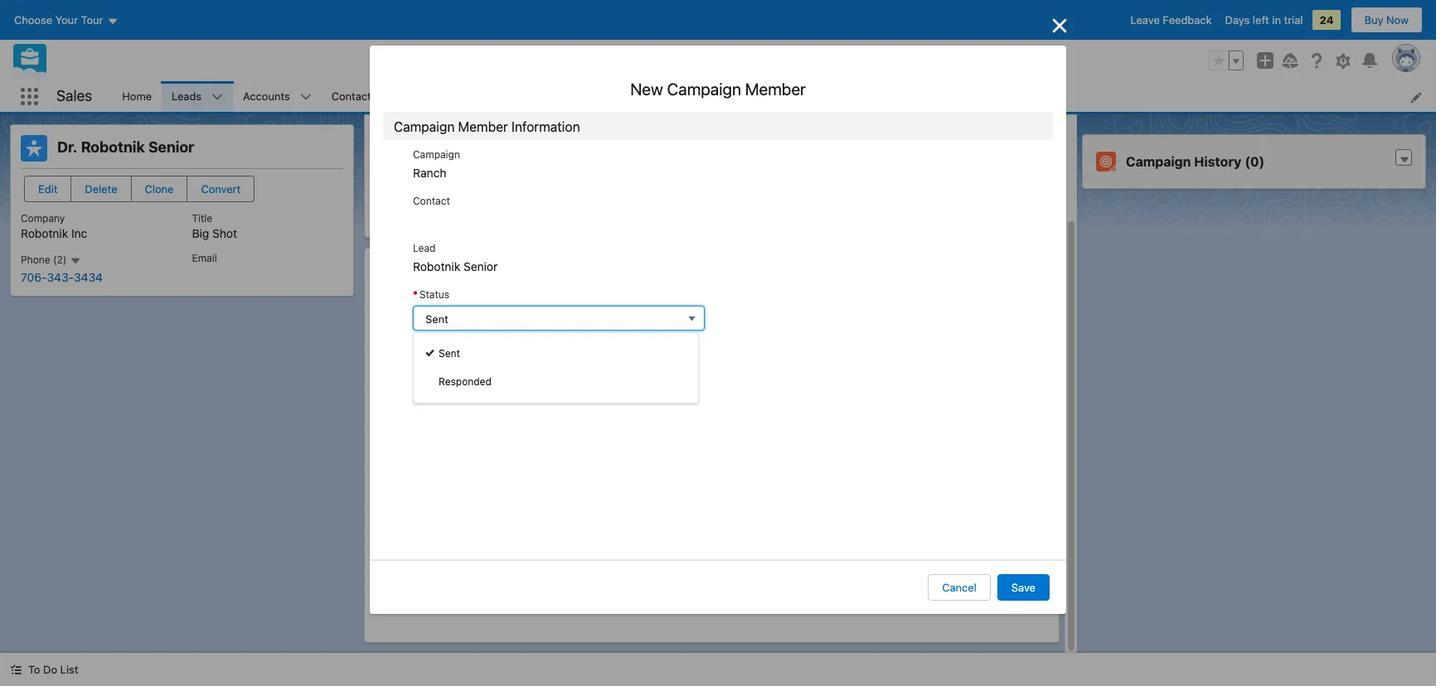 Task type: vqa. For each thing, say whether or not it's contained in the screenshot.
text default icon in the DASHBOARDS "list item"
no



Task type: locate. For each thing, give the bounding box(es) containing it.
for
[[926, 132, 940, 145]]

lead
[[413, 242, 436, 254]]

dashboards
[[684, 89, 744, 103]]

history
[[1195, 154, 1242, 169]]

new left event
[[687, 310, 710, 323]]

2 horizontal spatial robotnik
[[413, 260, 460, 274]]

senior up the call on the left top of the page
[[464, 260, 498, 274]]

inc
[[71, 226, 87, 241]]

pain
[[770, 132, 792, 145]]

upcoming
[[405, 407, 459, 420]]

senior up the clone
[[148, 139, 194, 156]]

*
[[413, 289, 418, 301]]

do
[[43, 664, 57, 677]]

0 horizontal spatial new
[[555, 310, 578, 323]]

1 vertical spatial a
[[492, 551, 498, 564]]

title big shot
[[192, 212, 237, 241]]

company
[[21, 212, 65, 225]]

0 horizontal spatial a
[[444, 310, 450, 323]]

1 horizontal spatial new
[[630, 79, 663, 98]]

ranch
[[413, 166, 447, 180]]

that
[[830, 132, 850, 145]]

delete button
[[71, 176, 132, 202]]

campaign up campaign ranch
[[394, 119, 455, 134]]

robotnik for company
[[21, 226, 68, 241]]

now
[[1387, 13, 1409, 27]]

new for new campaign member
[[630, 79, 663, 98]]

dashboards link
[[674, 81, 754, 112]]

tab list
[[378, 258, 1046, 292]]

leads list item
[[162, 81, 233, 112]]

1 horizontal spatial senior
[[464, 260, 498, 274]]

identify
[[833, 116, 872, 128]]

edit
[[38, 182, 58, 196]]

responded link
[[414, 368, 698, 396]]

reports
[[786, 89, 825, 103]]

member up campaign ranch
[[458, 119, 508, 134]]

your
[[752, 116, 776, 128]]

to do list button
[[0, 654, 88, 687]]

new inside button
[[687, 310, 710, 323]]

robotnik down company
[[21, 226, 68, 241]]

1 vertical spatial senior
[[464, 260, 498, 274]]

upcoming & overdue button
[[379, 400, 1045, 427]]

senior inside lead robotnik senior
[[464, 260, 498, 274]]

robotnik up delete
[[81, 139, 145, 156]]

1 horizontal spatial member
[[745, 79, 806, 98]]

save button
[[998, 575, 1050, 602]]

dr.
[[57, 139, 78, 156]]

leave
[[1131, 13, 1160, 27]]

a
[[444, 310, 450, 323], [492, 551, 498, 564]]

1 vertical spatial member
[[458, 119, 508, 134]]

clone button
[[131, 176, 188, 202]]

3434
[[74, 270, 103, 284]]

0 vertical spatial robotnik
[[81, 139, 145, 156]]

0 vertical spatial sent
[[425, 313, 448, 326]]

2 vertical spatial robotnik
[[413, 260, 460, 274]]

information
[[512, 119, 580, 134]]

new left dashboards in the top of the page
[[630, 79, 663, 98]]

&
[[462, 407, 470, 420]]

accounts link
[[233, 81, 300, 112]]

campaign ranch
[[413, 148, 460, 180]]

senior for lead robotnik senior
[[464, 260, 498, 274]]

email
[[192, 252, 217, 265]]

buy
[[1365, 13, 1384, 27]]

new task
[[555, 310, 603, 323]]

0 vertical spatial senior
[[148, 139, 194, 156]]

convert button
[[187, 176, 255, 202]]

edit button
[[24, 176, 72, 202]]

upcoming & overdue
[[405, 407, 518, 420]]

home link
[[112, 81, 162, 112]]

a right log
[[444, 310, 450, 323]]

accounts list item
[[233, 81, 322, 112]]

robotnik down lead
[[413, 260, 460, 274]]

campaign left history
[[1126, 154, 1191, 169]]

sent inside popup button
[[425, 313, 448, 326]]

campaign
[[667, 79, 741, 98], [394, 119, 455, 134], [413, 148, 460, 161], [1126, 154, 1191, 169]]

reports link
[[776, 81, 835, 112]]

new inside button
[[555, 310, 578, 323]]

list
[[60, 664, 78, 677]]

member
[[745, 79, 806, 98], [458, 119, 508, 134]]

1 horizontal spatial a
[[492, 551, 498, 564]]

company robotnik inc
[[21, 212, 87, 241]]

and
[[810, 116, 830, 128]]

senior
[[148, 139, 194, 156], [464, 260, 498, 274]]

member up your at the right top of the page
[[745, 79, 806, 98]]

new left task
[[555, 310, 578, 323]]

0 horizontal spatial senior
[[148, 139, 194, 156]]

a left 'call'
[[492, 551, 498, 564]]

nurture your leads and identify opportunities. identify pain points that you can solve for this lead
[[709, 116, 987, 145]]

status
[[378, 583, 1046, 599]]

campaign up ranch
[[413, 148, 460, 161]]

1 vertical spatial robotnik
[[21, 226, 68, 241]]

you logged a call
[[433, 551, 518, 564]]

0 horizontal spatial robotnik
[[21, 226, 68, 241]]

group
[[1209, 51, 1244, 71]]

2 horizontal spatial new
[[687, 310, 710, 323]]

call
[[501, 551, 518, 564]]

0 vertical spatial member
[[745, 79, 806, 98]]

robotnik inside company robotnik inc
[[21, 226, 68, 241]]

contacts link
[[322, 81, 387, 112]]

sent up responded
[[439, 348, 460, 360]]

list containing home
[[112, 81, 1437, 112]]

sales
[[56, 87, 92, 105]]

list
[[112, 81, 1437, 112]]

new task button
[[515, 303, 618, 330]]

campaign for campaign ranch
[[413, 148, 460, 161]]

706-
[[21, 270, 47, 284]]

robotnik inside lead robotnik senior
[[413, 260, 460, 274]]

0 vertical spatial a
[[444, 310, 450, 323]]

leads
[[172, 89, 202, 103]]

buy now
[[1365, 13, 1409, 27]]

1 horizontal spatial robotnik
[[81, 139, 145, 156]]

rating
[[382, 115, 411, 128]]

sent down 'status'
[[425, 313, 448, 326]]

overdue
[[473, 407, 518, 420]]



Task type: describe. For each thing, give the bounding box(es) containing it.
robotnik for dr.
[[81, 139, 145, 156]]

to
[[28, 664, 40, 677]]

buy now button
[[1351, 7, 1423, 33]]

home
[[122, 89, 152, 103]]

lead
[[965, 132, 987, 145]]

trial
[[1284, 13, 1303, 27]]

senior for dr. robotnik senior
[[148, 139, 194, 156]]

title
[[192, 212, 212, 225]]

forecasts link
[[605, 81, 674, 112]]

inverse image
[[1050, 16, 1070, 35]]

contacts
[[332, 89, 377, 103]]

0 horizontal spatial member
[[458, 119, 508, 134]]

logged
[[455, 551, 489, 564]]

call
[[453, 310, 471, 323]]

this
[[943, 132, 962, 145]]

robotnik for lead
[[413, 260, 460, 274]]

nurture
[[709, 116, 749, 128]]

leads link
[[162, 81, 212, 112]]

text default image
[[10, 665, 22, 676]]

delete
[[85, 182, 117, 196]]

706-343-3434
[[21, 270, 103, 284]]

forecasts
[[615, 89, 664, 103]]

accounts
[[243, 89, 290, 103]]

lead image
[[21, 135, 47, 162]]

campaign for campaign member information
[[394, 119, 455, 134]]

in
[[1273, 13, 1281, 27]]

status
[[420, 289, 450, 301]]

a inside button
[[444, 310, 450, 323]]

solve
[[896, 132, 923, 145]]

opportunities.
[[875, 116, 949, 128]]

you
[[853, 132, 872, 145]]

days
[[1226, 13, 1250, 27]]

task
[[581, 310, 603, 323]]

log a call button
[[382, 303, 486, 330]]

responded
[[439, 376, 492, 388]]

can
[[875, 132, 893, 145]]

new campaign member
[[630, 79, 806, 98]]

big
[[192, 226, 209, 241]]

hot
[[382, 133, 401, 147]]

new event
[[687, 310, 741, 323]]

leave feedback link
[[1131, 13, 1212, 27]]

contact
[[413, 195, 450, 208]]

days left in trial
[[1226, 13, 1303, 27]]

cancel button
[[928, 575, 991, 602]]

new for new task
[[555, 310, 578, 323]]

convert
[[201, 182, 241, 196]]

dr. robotnik senior
[[57, 139, 194, 156]]

cancel
[[942, 582, 977, 595]]

campaign member information
[[394, 119, 580, 134]]

to do list
[[28, 664, 78, 677]]

feedback
[[1163, 13, 1212, 27]]

points
[[795, 132, 827, 145]]

campaign up nurture
[[667, 79, 741, 98]]

new for new event
[[687, 310, 710, 323]]

clone
[[145, 182, 174, 196]]

dashboards list item
[[674, 81, 776, 112]]

343-
[[47, 270, 74, 284]]

1 vertical spatial sent
[[439, 348, 460, 360]]

706-343-3434 link
[[21, 270, 103, 284]]

log
[[422, 310, 441, 323]]

24
[[1320, 13, 1334, 27]]

leads
[[779, 116, 807, 128]]

event
[[713, 310, 741, 323]]

shot
[[212, 226, 237, 241]]

save
[[1012, 582, 1036, 595]]

log a call
[[422, 310, 471, 323]]

sent link
[[414, 340, 698, 368]]

identify
[[729, 132, 767, 145]]

left
[[1253, 13, 1270, 27]]

you
[[433, 551, 452, 564]]

lead robotnik senior
[[413, 242, 498, 274]]

new event button
[[647, 303, 755, 330]]

sent button
[[413, 306, 705, 331]]

leave feedback
[[1131, 13, 1212, 27]]

campaign for campaign history (0)
[[1126, 154, 1191, 169]]



